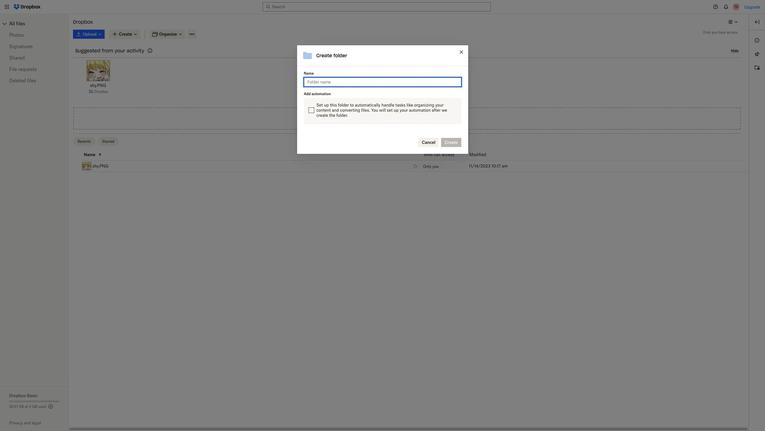 Task type: vqa. For each thing, say whether or not it's contained in the screenshot.
bottom YOUR
yes



Task type: describe. For each thing, give the bounding box(es) containing it.
dropbox for dropbox link
[[94, 89, 108, 94]]

starred
[[102, 139, 114, 144]]

folder.
[[336, 113, 348, 118]]

who
[[424, 152, 433, 157]]

will
[[379, 108, 386, 113]]

open details pane image
[[754, 19, 760, 25]]

shared link
[[9, 52, 59, 64]]

dropbox logo - go to the homepage image
[[11, 2, 42, 11]]

11/14/2023 10:17 am
[[469, 164, 508, 168]]

files.
[[361, 108, 370, 113]]

signatures
[[9, 44, 33, 49]]

we
[[442, 108, 447, 113]]

0 vertical spatial automation
[[312, 92, 331, 96]]

cancel
[[422, 140, 436, 145]]

only you
[[423, 164, 439, 169]]

you
[[371, 108, 378, 113]]

0 vertical spatial folder
[[333, 53, 347, 59]]

automation inside set up this folder to automatically handle tasks like organizing your content and converting files. you will set up your automation after we create the folder.
[[409, 108, 431, 113]]

only you button
[[423, 164, 439, 169]]

folder inside set up this folder to automatically handle tasks like organizing your content and converting files. you will set up your automation after we create the folder.
[[338, 103, 349, 108]]

0 horizontal spatial up
[[324, 103, 329, 108]]

deleted
[[9, 78, 26, 84]]

automatically
[[355, 103, 380, 108]]

file requests
[[9, 66, 37, 72]]

shy.png link inside name shy.png, modified 11/14/2023 10:17 am, element
[[92, 163, 109, 170]]

Name text field
[[307, 79, 458, 85]]

open information panel image
[[754, 37, 760, 44]]

suggested
[[75, 48, 100, 54]]

recents button
[[73, 137, 95, 146]]

and inside set up this folder to automatically handle tasks like organizing your content and converting files. you will set up your automation after we create the folder.
[[332, 108, 339, 113]]

add
[[304, 92, 311, 96]]

basic
[[27, 393, 38, 398]]

/shy.png image inside name shy.png, modified 11/14/2023 10:17 am, element
[[82, 162, 92, 170]]

only for only you
[[423, 164, 431, 169]]

0 vertical spatial shy.png link
[[90, 82, 106, 89]]

only you have access
[[703, 30, 738, 35]]

all
[[9, 21, 15, 27]]

files for deleted files
[[27, 78, 36, 84]]

deleted files
[[9, 78, 36, 84]]

1 vertical spatial your
[[435, 103, 444, 108]]

privacy and legal link
[[9, 421, 68, 426]]

name button
[[84, 151, 410, 158]]

who can access
[[424, 152, 454, 157]]

tasks
[[395, 103, 405, 108]]

privacy and legal
[[9, 421, 41, 426]]

create
[[316, 113, 328, 118]]

starred button
[[97, 137, 119, 146]]

only for only you have access
[[703, 30, 711, 35]]

1 horizontal spatial dropbox
[[73, 19, 93, 25]]

after
[[432, 108, 441, 113]]

1 horizontal spatial your
[[400, 108, 408, 113]]

open activity image
[[754, 64, 760, 71]]

set
[[387, 108, 393, 113]]

0 vertical spatial shy.png
[[90, 83, 106, 88]]

deleted files link
[[9, 75, 59, 86]]

set up this folder to automatically handle tasks like organizing your content and converting files. you will set up your automation after we create the folder.
[[316, 103, 447, 118]]

am
[[502, 164, 508, 168]]

this
[[330, 103, 337, 108]]

upgrade
[[744, 4, 760, 9]]

kb
[[19, 405, 24, 409]]

0 vertical spatial /shy.png image
[[86, 60, 110, 81]]

converting
[[340, 108, 360, 113]]

signatures link
[[9, 41, 59, 52]]



Task type: locate. For each thing, give the bounding box(es) containing it.
up
[[324, 103, 329, 108], [394, 108, 399, 113]]

0 vertical spatial dropbox
[[73, 19, 93, 25]]

1 vertical spatial dropbox
[[94, 89, 108, 94]]

cancel button
[[418, 138, 439, 147]]

upgrade link
[[744, 4, 760, 9]]

create folder dialog
[[297, 45, 468, 154]]

create
[[316, 53, 332, 59]]

table
[[68, 149, 749, 172]]

dropbox
[[73, 19, 93, 25], [94, 89, 108, 94], [9, 393, 26, 398]]

all files link
[[9, 19, 68, 28]]

0 horizontal spatial access
[[442, 152, 454, 157]]

1 vertical spatial shy.png link
[[92, 163, 109, 170]]

2 vertical spatial dropbox
[[9, 393, 26, 398]]

access right can
[[442, 152, 454, 157]]

you inside name shy.png, modified 11/14/2023 10:17 am, element
[[432, 164, 439, 169]]

set
[[316, 103, 323, 108]]

up up the content
[[324, 103, 329, 108]]

0 vertical spatial and
[[332, 108, 339, 113]]

only inside name shy.png, modified 11/14/2023 10:17 am, element
[[423, 164, 431, 169]]

automation down 'organizing'
[[409, 108, 431, 113]]

1 horizontal spatial only
[[703, 30, 711, 35]]

content
[[316, 108, 331, 113]]

shy.png link
[[90, 82, 106, 89], [92, 163, 109, 170]]

2 horizontal spatial your
[[435, 103, 444, 108]]

have
[[718, 30, 726, 35]]

you
[[712, 30, 717, 35], [432, 164, 439, 169]]

recents
[[78, 139, 91, 144]]

28.57
[[9, 405, 18, 409]]

photos link
[[9, 29, 59, 41]]

you for only you
[[432, 164, 439, 169]]

1 vertical spatial name
[[84, 152, 95, 157]]

/shy.png image up dropbox link
[[86, 60, 110, 81]]

files right all
[[16, 21, 25, 27]]

0 vertical spatial files
[[16, 21, 25, 27]]

name inside create folder dialog
[[304, 71, 314, 76]]

1 vertical spatial /shy.png image
[[82, 162, 92, 170]]

your up after
[[435, 103, 444, 108]]

and left legal
[[24, 421, 31, 426]]

folder right create
[[333, 53, 347, 59]]

0 vertical spatial access
[[727, 30, 738, 35]]

0 horizontal spatial and
[[24, 421, 31, 426]]

access right have
[[727, 30, 738, 35]]

2 vertical spatial your
[[400, 108, 408, 113]]

shy.png up dropbox link
[[90, 83, 106, 88]]

file
[[9, 66, 17, 72]]

1 horizontal spatial automation
[[409, 108, 431, 113]]

access
[[727, 30, 738, 35], [442, 152, 454, 157]]

0 horizontal spatial files
[[16, 21, 25, 27]]

shy.png link up dropbox link
[[90, 82, 106, 89]]

legal
[[32, 421, 41, 426]]

10:17
[[492, 164, 501, 168]]

1 horizontal spatial and
[[332, 108, 339, 113]]

0 vertical spatial your
[[115, 48, 125, 54]]

28.57 kb of 2 gb used
[[9, 405, 46, 409]]

1 vertical spatial folder
[[338, 103, 349, 108]]

can
[[434, 152, 441, 157]]

shy.png down starred button
[[92, 164, 109, 168]]

used
[[38, 405, 46, 409]]

only
[[703, 30, 711, 35], [423, 164, 431, 169]]

get more space image
[[47, 403, 54, 410]]

your down tasks
[[400, 108, 408, 113]]

table containing name
[[68, 149, 749, 172]]

1 horizontal spatial up
[[394, 108, 399, 113]]

2 horizontal spatial dropbox
[[94, 89, 108, 94]]

files
[[16, 21, 25, 27], [27, 78, 36, 84]]

1 vertical spatial you
[[432, 164, 439, 169]]

dropbox link
[[94, 89, 108, 95]]

dropbox for dropbox basic
[[9, 393, 26, 398]]

gb
[[32, 405, 37, 409]]

1 vertical spatial up
[[394, 108, 399, 113]]

only down who at right
[[423, 164, 431, 169]]

and
[[332, 108, 339, 113], [24, 421, 31, 426]]

activity
[[127, 48, 144, 54]]

0 vertical spatial only
[[703, 30, 711, 35]]

your right from
[[115, 48, 125, 54]]

0 horizontal spatial dropbox
[[9, 393, 26, 398]]

add automation
[[304, 92, 331, 96]]

name inside button
[[84, 152, 95, 157]]

1 vertical spatial only
[[423, 164, 431, 169]]

automation up the set at the top of page
[[312, 92, 331, 96]]

0 horizontal spatial name
[[84, 152, 95, 157]]

name up add
[[304, 71, 314, 76]]

1 horizontal spatial name
[[304, 71, 314, 76]]

create folder
[[316, 53, 347, 59]]

0 vertical spatial up
[[324, 103, 329, 108]]

1 horizontal spatial you
[[712, 30, 717, 35]]

handle
[[382, 103, 394, 108]]

you down can
[[432, 164, 439, 169]]

you left have
[[712, 30, 717, 35]]

1 horizontal spatial access
[[727, 30, 738, 35]]

requests
[[18, 66, 37, 72]]

2
[[29, 405, 31, 409]]

your
[[115, 48, 125, 54], [435, 103, 444, 108], [400, 108, 408, 113]]

1 vertical spatial shy.png
[[92, 164, 109, 168]]

and down "this"
[[332, 108, 339, 113]]

modified button
[[469, 151, 501, 158]]

like
[[407, 103, 413, 108]]

0 horizontal spatial you
[[432, 164, 439, 169]]

name down recents button
[[84, 152, 95, 157]]

shy.png
[[90, 83, 106, 88], [92, 164, 109, 168]]

to
[[350, 103, 354, 108]]

/shy.png image
[[86, 60, 110, 81], [82, 162, 92, 170]]

0 vertical spatial you
[[712, 30, 717, 35]]

modified
[[469, 152, 486, 157]]

from
[[102, 48, 113, 54]]

add to starred image
[[412, 163, 419, 170]]

name
[[304, 71, 314, 76], [84, 152, 95, 157]]

all files
[[9, 21, 25, 27]]

11/14/2023
[[469, 164, 490, 168]]

1 vertical spatial files
[[27, 78, 36, 84]]

0 horizontal spatial automation
[[312, 92, 331, 96]]

files for all files
[[16, 21, 25, 27]]

dropbox basic
[[9, 393, 38, 398]]

file requests link
[[9, 64, 59, 75]]

only left have
[[703, 30, 711, 35]]

photos
[[9, 32, 24, 38]]

suggested from your activity
[[75, 48, 144, 54]]

1 vertical spatial and
[[24, 421, 31, 426]]

/shy.png image down recents button
[[82, 162, 92, 170]]

name shy.png, modified 11/14/2023 10:17 am, element
[[68, 161, 749, 172]]

of
[[25, 405, 28, 409]]

open pinned items image
[[754, 51, 760, 58]]

0 vertical spatial name
[[304, 71, 314, 76]]

1 horizontal spatial files
[[27, 78, 36, 84]]

privacy
[[9, 421, 23, 426]]

access inside table
[[442, 152, 454, 157]]

shared
[[9, 55, 25, 61]]

global header element
[[0, 0, 765, 14]]

shy.png inside name shy.png, modified 11/14/2023 10:17 am, element
[[92, 164, 109, 168]]

you for only you have access
[[712, 30, 717, 35]]

0 horizontal spatial only
[[423, 164, 431, 169]]

the
[[329, 113, 335, 118]]

0 horizontal spatial your
[[115, 48, 125, 54]]

1 vertical spatial access
[[442, 152, 454, 157]]

automation
[[312, 92, 331, 96], [409, 108, 431, 113]]

folder up converting
[[338, 103, 349, 108]]

shy.png link down starred button
[[92, 163, 109, 170]]

files down file requests link
[[27, 78, 36, 84]]

organizing
[[414, 103, 434, 108]]

up right set
[[394, 108, 399, 113]]

1 vertical spatial automation
[[409, 108, 431, 113]]

folder
[[333, 53, 347, 59], [338, 103, 349, 108]]



